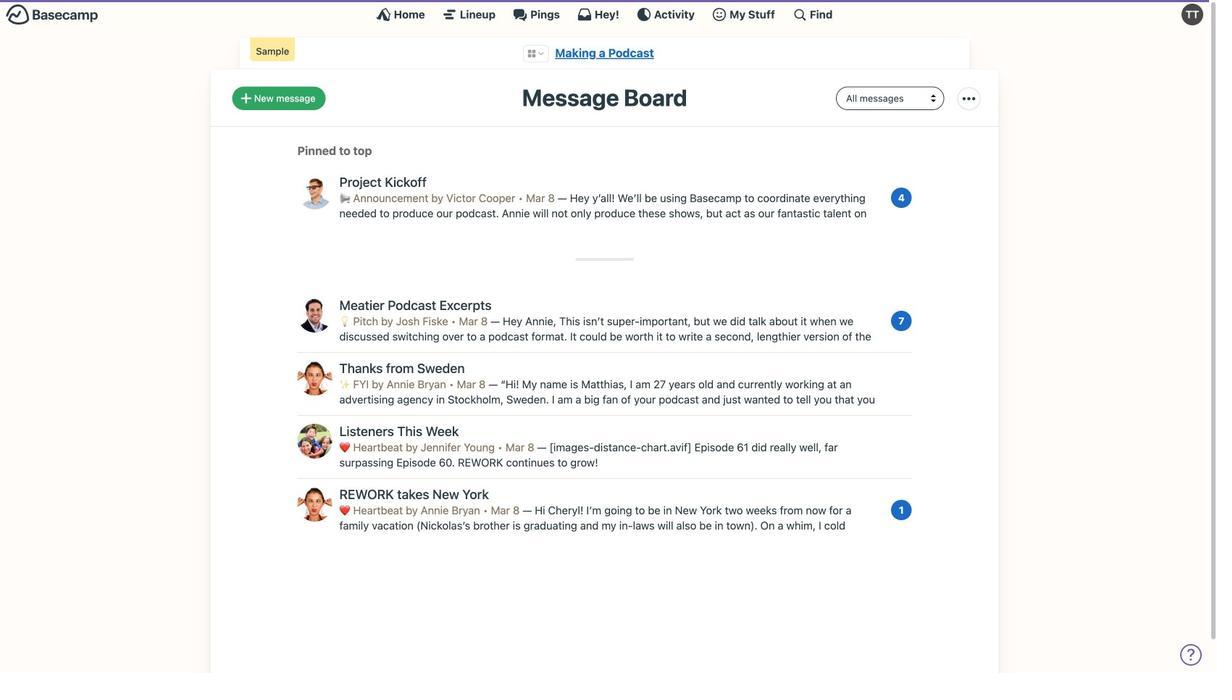Task type: locate. For each thing, give the bounding box(es) containing it.
mar 8 element
[[526, 192, 555, 204], [459, 315, 488, 328], [457, 378, 486, 391], [506, 441, 534, 454], [491, 504, 520, 517]]

switch accounts image
[[6, 4, 99, 26]]

mar 8 element for 1st annie bryan icon from the bottom
[[491, 504, 520, 517]]

keyboard shortcut: ⌘ + / image
[[793, 7, 807, 22]]

terry turtle image
[[1182, 4, 1203, 25]]

annie bryan image
[[297, 361, 332, 396], [297, 487, 332, 522]]

0 vertical spatial annie bryan image
[[297, 361, 332, 396]]

mar 8 element for 'josh fiske' icon
[[459, 315, 488, 328]]

victor cooper image
[[297, 175, 332, 209]]

1 vertical spatial annie bryan image
[[297, 487, 332, 522]]

annie bryan image down jennifer young icon
[[297, 487, 332, 522]]

annie bryan image up jennifer young icon
[[297, 361, 332, 396]]

mar 8 element for jennifer young icon
[[506, 441, 534, 454]]

josh fiske image
[[297, 298, 332, 333]]

breadcrumb element
[[239, 38, 970, 69]]



Task type: vqa. For each thing, say whether or not it's contained in the screenshot.
left "nov"
no



Task type: describe. For each thing, give the bounding box(es) containing it.
mar 8 element for second annie bryan icon from the bottom
[[457, 378, 486, 391]]

mar 8 element for victor cooper image
[[526, 192, 555, 204]]

main element
[[0, 0, 1209, 28]]

jennifer young image
[[297, 424, 332, 459]]

2 annie bryan image from the top
[[297, 487, 332, 522]]

1 annie bryan image from the top
[[297, 361, 332, 396]]



